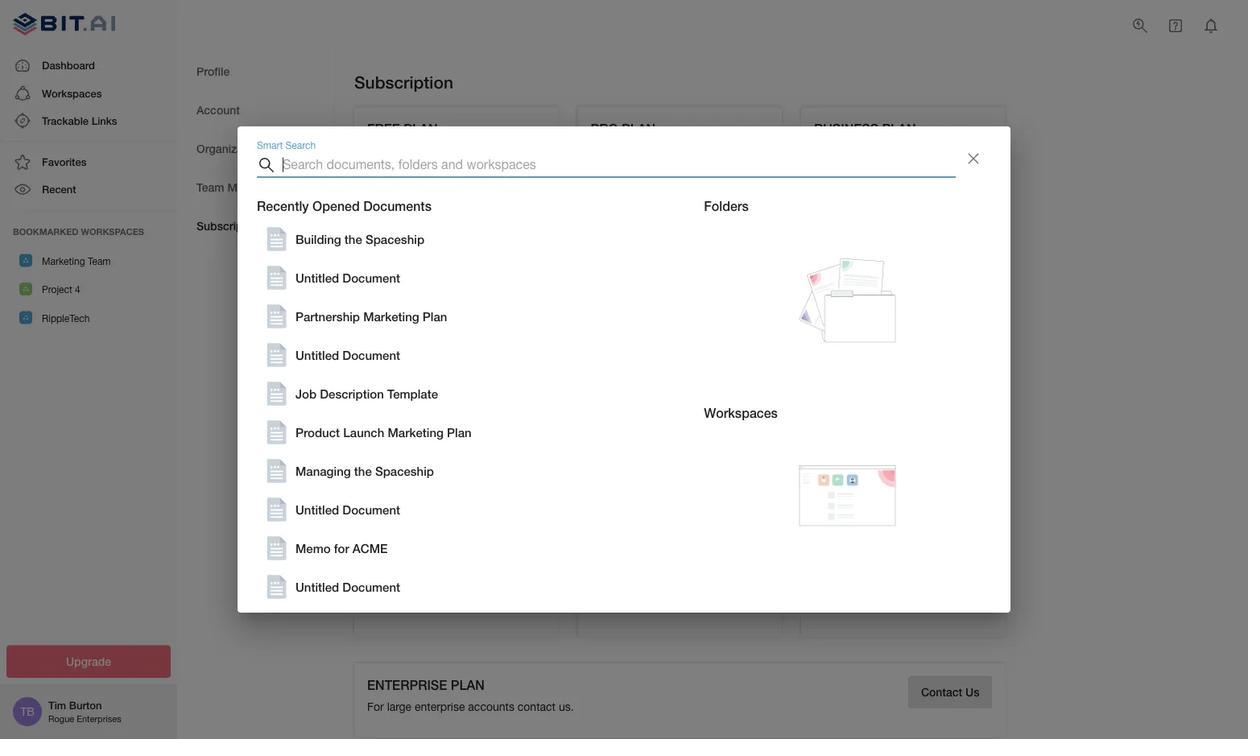 Task type: describe. For each thing, give the bounding box(es) containing it.
1 horizontal spatial subscription
[[354, 72, 453, 92]]

partnership marketing plan link
[[263, 304, 665, 329]]

managing
[[296, 464, 351, 478]]

5
[[418, 233, 424, 247]]

pro plan
[[591, 121, 656, 136]]

2 vertical spatial marketing
[[388, 425, 444, 440]]

priority for priority to new features
[[833, 521, 869, 534]]

unlimited workspaces for business plan
[[833, 274, 946, 288]]

document for first untitled document link from the top
[[343, 271, 400, 285]]

document for 2nd untitled document link from the bottom of the dialog containing recently opened documents
[[343, 502, 400, 517]]

recent
[[42, 183, 76, 196]]

priority to new features
[[833, 521, 955, 534]]

search
[[286, 140, 316, 151]]

spaceship for managing the spaceship
[[375, 464, 434, 478]]

opened
[[313, 199, 360, 214]]

content library
[[833, 295, 912, 308]]

contact
[[921, 686, 963, 699]]

access
[[833, 480, 870, 493]]

team up demos
[[933, 480, 960, 493]]

features
[[911, 521, 955, 534]]

personalized team demos
[[833, 500, 967, 513]]

up
[[387, 233, 401, 247]]

business
[[814, 121, 879, 136]]

limit for 200mb
[[879, 315, 899, 329]]

dashboard button
[[0, 52, 177, 80]]

document for 1st untitled document link from the bottom of the dialog containing recently opened documents
[[343, 580, 400, 594]]

workspaces inside button
[[42, 87, 102, 99]]

file size limit 5mb
[[387, 315, 479, 329]]

profile
[[196, 64, 230, 78]]

recently
[[257, 199, 309, 214]]

file size limit 200mb
[[833, 315, 939, 329]]

untitled for 2nd untitled document link from the bottom of the dialog containing recently opened documents
[[296, 502, 339, 517]]

folders
[[704, 199, 749, 214]]

up to 5 members
[[387, 233, 475, 247]]

contact us button
[[908, 676, 993, 709]]

team management
[[196, 180, 296, 193]]

project
[[42, 284, 72, 295]]

unlimited workspaces for free plan
[[387, 274, 500, 288]]

us
[[966, 686, 980, 699]]

access to success team
[[833, 480, 960, 493]]

contact
[[518, 700, 556, 713]]

trackable links button
[[0, 107, 177, 135]]

1 untitled document link from the top
[[263, 265, 665, 291]]

description
[[320, 387, 384, 401]]

3 untitled document link from the top
[[263, 497, 665, 523]]

plan for enterprise plan for large enterprise accounts contact us.
[[451, 677, 485, 692]]

marketing team
[[42, 255, 111, 267]]

account
[[196, 103, 240, 116]]

library
[[877, 295, 912, 308]]

advanced
[[387, 357, 437, 370]]

untitled for 1st untitled document link from the bottom of the dialog containing recently opened documents
[[296, 580, 339, 594]]

5mb
[[455, 315, 479, 329]]

burton
[[69, 699, 102, 712]]

accounts
[[468, 700, 515, 713]]

acme
[[353, 541, 388, 556]]

tim
[[48, 699, 66, 712]]

contact us
[[921, 686, 980, 699]]

team inside tab list
[[196, 180, 224, 193]]

history
[[701, 398, 737, 411]]

workspaces inside dialog
[[704, 405, 778, 421]]

subscription inside tab list
[[196, 219, 262, 232]]

rogue
[[48, 714, 74, 724]]

team down success
[[901, 500, 928, 513]]

size for file size limit 200mb
[[854, 315, 875, 329]]

partnership marketing plan
[[296, 309, 447, 324]]

upgrade button
[[6, 645, 171, 678]]

200mb
[[902, 315, 939, 329]]

unlimited documents
[[833, 254, 942, 267]]

4
[[75, 284, 80, 295]]

members
[[427, 233, 475, 247]]

2 untitled document link from the top
[[263, 342, 665, 368]]

file for file size limit 5mb
[[387, 315, 404, 329]]

large
[[387, 700, 412, 713]]

us.
[[559, 700, 574, 713]]

job description template
[[296, 387, 438, 401]]

3 untitled document from the top
[[296, 502, 400, 517]]

workspaces up the library at the right top of the page
[[884, 274, 946, 288]]

rippletech button
[[0, 303, 177, 332]]

trackable links
[[42, 114, 117, 127]]

personalized
[[833, 500, 898, 513]]

free plan $0
[[367, 121, 438, 172]]

limit for 5mb
[[432, 315, 452, 329]]

workspaces up partnership marketing plan link
[[437, 274, 500, 288]]

rippletech
[[42, 313, 90, 324]]

0 vertical spatial plan
[[423, 309, 447, 324]]

partnership
[[296, 309, 360, 324]]

1 untitled document from the top
[[296, 271, 400, 285]]

plan for business plan
[[882, 121, 916, 136]]

documents inside dialog
[[363, 199, 432, 214]]

the for managing
[[354, 464, 372, 478]]

enterprise
[[367, 677, 447, 692]]

memo
[[296, 541, 331, 556]]

enterprises
[[77, 714, 121, 724]]

enterprise
[[415, 700, 465, 713]]

marketing inside button
[[42, 255, 85, 267]]

tab list containing profile
[[177, 52, 334, 245]]

job description template link
[[263, 381, 665, 407]]

building the spaceship link
[[263, 226, 665, 252]]

4 untitled document from the top
[[296, 580, 400, 594]]



Task type: locate. For each thing, give the bounding box(es) containing it.
storage
[[884, 336, 924, 349]]

document
[[343, 271, 400, 285], [343, 348, 400, 362], [343, 502, 400, 517], [343, 580, 400, 594]]

project 4 button
[[0, 275, 177, 303]]

favorites
[[42, 156, 86, 168]]

1 size from the left
[[407, 315, 428, 329]]

spaceship for building the spaceship
[[366, 232, 424, 246]]

priority support
[[833, 459, 913, 472]]

plan up managing the spaceship link
[[447, 425, 472, 440]]

file
[[387, 315, 404, 329], [833, 315, 851, 329]]

0 vertical spatial spaceship
[[366, 232, 424, 246]]

1 horizontal spatial file
[[833, 315, 851, 329]]

team
[[196, 180, 224, 193], [88, 255, 111, 267], [933, 480, 960, 493], [901, 500, 928, 513]]

workspaces down dashboard
[[42, 87, 102, 99]]

unlimited storage
[[833, 336, 924, 349]]

unlimited
[[833, 254, 881, 267], [387, 274, 434, 288], [833, 274, 881, 288], [833, 336, 881, 349], [610, 398, 658, 411]]

1 limit from the left
[[432, 315, 452, 329]]

team up project 4 button at left
[[88, 255, 111, 267]]

plan right business
[[882, 121, 916, 136]]

tab list
[[177, 52, 334, 245]]

4 document from the top
[[343, 580, 400, 594]]

2 limit from the left
[[879, 315, 899, 329]]

untitled down building
[[296, 271, 339, 285]]

untitled document link down 'memo for acme' link at bottom
[[263, 574, 665, 600]]

1 horizontal spatial size
[[854, 315, 875, 329]]

untitled document link up partnership marketing plan link
[[263, 265, 665, 291]]

for
[[334, 541, 349, 556]]

plan left 5mb
[[423, 309, 447, 324]]

recently opened documents
[[257, 199, 432, 214]]

the
[[345, 232, 362, 246], [354, 464, 372, 478]]

product launch marketing plan link
[[263, 420, 665, 445]]

1 priority from the top
[[833, 459, 869, 472]]

file down the content
[[833, 315, 851, 329]]

to for access
[[873, 480, 883, 493]]

business plan
[[814, 121, 916, 136]]

to down priority support
[[873, 480, 883, 493]]

document up partnership marketing plan
[[343, 271, 400, 285]]

1 untitled from the top
[[296, 271, 339, 285]]

to for up
[[404, 233, 415, 247]]

document for 3rd untitled document link from the bottom
[[343, 348, 400, 362]]

links
[[92, 114, 117, 127]]

document down acme
[[343, 580, 400, 594]]

0 vertical spatial the
[[345, 232, 362, 246]]

bookmarked
[[13, 226, 79, 237]]

0 horizontal spatial subscription
[[196, 219, 262, 232]]

limit
[[432, 315, 452, 329], [879, 315, 899, 329]]

organization link
[[177, 129, 334, 168]]

template
[[387, 387, 438, 401]]

marketing down template
[[388, 425, 444, 440]]

plan inside free plan $0
[[404, 121, 438, 136]]

dashboard
[[42, 59, 95, 72]]

job
[[296, 387, 317, 401]]

2 file from the left
[[833, 315, 851, 329]]

2 unlimited workspaces from the left
[[833, 274, 946, 288]]

2 priority from the top
[[833, 521, 869, 534]]

plan right pro in the top of the page
[[622, 121, 656, 136]]

2 vertical spatial to
[[872, 521, 882, 534]]

smart
[[257, 140, 283, 151]]

support
[[872, 459, 913, 472]]

spaceship left "members"
[[366, 232, 424, 246]]

the down launch
[[354, 464, 372, 478]]

untitled document
[[296, 271, 400, 285], [296, 348, 400, 362], [296, 502, 400, 517], [296, 580, 400, 594]]

size for file size limit 5mb
[[407, 315, 428, 329]]

1 vertical spatial to
[[873, 480, 883, 493]]

3 untitled from the top
[[296, 502, 339, 517]]

size down content library on the right top of the page
[[854, 315, 875, 329]]

priority
[[833, 459, 869, 472], [833, 521, 869, 534]]

the for building
[[345, 232, 362, 246]]

size
[[407, 315, 428, 329], [854, 315, 875, 329]]

untitled document link down 5mb
[[263, 342, 665, 368]]

team down organization
[[196, 180, 224, 193]]

unlimited version history
[[610, 398, 737, 411]]

0 horizontal spatial limit
[[432, 315, 452, 329]]

unlimited workspaces
[[387, 274, 500, 288], [833, 274, 946, 288]]

1 vertical spatial spaceship
[[375, 464, 434, 478]]

1 file from the left
[[387, 315, 404, 329]]

1 document from the top
[[343, 271, 400, 285]]

1 vertical spatial the
[[354, 464, 372, 478]]

advanced permissions
[[387, 357, 502, 370]]

1 horizontal spatial unlimited workspaces
[[833, 274, 946, 288]]

3 document from the top
[[343, 502, 400, 517]]

profile link
[[177, 52, 334, 90]]

untitled document link down managing the spaceship link
[[263, 497, 665, 523]]

untitled for first untitled document link from the top
[[296, 271, 339, 285]]

untitled document up memo for acme
[[296, 502, 400, 517]]

0 horizontal spatial unlimited workspaces
[[387, 274, 500, 288]]

favorites button
[[0, 148, 177, 176]]

size up advanced
[[407, 315, 428, 329]]

1 vertical spatial documents
[[884, 254, 942, 267]]

document up acme
[[343, 502, 400, 517]]

managing the spaceship link
[[263, 458, 665, 484]]

to left 5
[[404, 233, 415, 247]]

upgrade
[[66, 655, 111, 668]]

permissions
[[440, 357, 502, 370]]

new
[[885, 521, 908, 534]]

workspaces right version
[[704, 405, 778, 421]]

1 vertical spatial plan
[[447, 425, 472, 440]]

plan right free
[[404, 121, 438, 136]]

enterprise plan for large enterprise accounts contact us.
[[367, 677, 574, 713]]

spaceship down product launch marketing plan
[[375, 464, 434, 478]]

team inside button
[[88, 255, 111, 267]]

priority for priority support
[[833, 459, 869, 472]]

memo for acme link
[[263, 536, 665, 561]]

memo for acme
[[296, 541, 388, 556]]

subscription up free
[[354, 72, 453, 92]]

documents up the library at the right top of the page
[[884, 254, 942, 267]]

0 vertical spatial documents
[[363, 199, 432, 214]]

subscription down team management
[[196, 219, 262, 232]]

4 untitled document link from the top
[[263, 574, 665, 600]]

1 vertical spatial subscription
[[196, 219, 262, 232]]

spaceship
[[366, 232, 424, 246], [375, 464, 434, 478]]

workspaces button
[[0, 80, 177, 107]]

workspaces
[[81, 226, 144, 237]]

plan inside enterprise plan for large enterprise accounts contact us.
[[451, 677, 485, 692]]

file for file size limit 200mb
[[833, 315, 851, 329]]

documents up up at the top left of the page
[[363, 199, 432, 214]]

$0
[[367, 142, 396, 172]]

untitled document link
[[263, 265, 665, 291], [263, 342, 665, 368], [263, 497, 665, 523], [263, 574, 665, 600]]

limit down the library at the right top of the page
[[879, 315, 899, 329]]

pro
[[591, 121, 618, 136]]

limit left 5mb
[[432, 315, 452, 329]]

product launch marketing plan
[[296, 425, 472, 440]]

unlimited workspaces down "unlimited documents"
[[833, 274, 946, 288]]

2 untitled document from the top
[[296, 348, 400, 362]]

marketing up advanced
[[363, 309, 419, 324]]

dialog containing recently opened documents
[[238, 126, 1011, 622]]

file up advanced
[[387, 315, 404, 329]]

tb
[[20, 705, 34, 718]]

untitled document down for
[[296, 580, 400, 594]]

untitled down memo
[[296, 580, 339, 594]]

1 horizontal spatial documents
[[884, 254, 942, 267]]

recent button
[[0, 176, 177, 203]]

0 horizontal spatial file
[[387, 315, 404, 329]]

document down partnership marketing plan
[[343, 348, 400, 362]]

organization
[[196, 142, 263, 155]]

trackable
[[42, 114, 89, 127]]

4 untitled from the top
[[296, 580, 339, 594]]

plan for free plan $0
[[404, 121, 438, 136]]

project 4
[[42, 284, 80, 295]]

1 vertical spatial marketing
[[363, 309, 419, 324]]

free
[[367, 121, 400, 136]]

workspaces
[[42, 87, 102, 99], [437, 274, 500, 288], [884, 274, 946, 288], [704, 405, 778, 421]]

the down recently opened documents
[[345, 232, 362, 246]]

1 unlimited workspaces from the left
[[387, 274, 500, 288]]

unlimited workspaces up partnership marketing plan link
[[387, 274, 500, 288]]

2 untitled from the top
[[296, 348, 339, 362]]

untitled document down the building the spaceship
[[296, 271, 400, 285]]

2 document from the top
[[343, 348, 400, 362]]

demos
[[931, 500, 967, 513]]

tim burton rogue enterprises
[[48, 699, 121, 724]]

0 vertical spatial subscription
[[354, 72, 453, 92]]

dialog
[[238, 126, 1011, 622]]

untitled up memo
[[296, 502, 339, 517]]

priority down personalized
[[833, 521, 869, 534]]

Search documents, folders and workspaces text field
[[283, 152, 956, 178]]

account link
[[177, 90, 334, 129]]

subscription
[[354, 72, 453, 92], [196, 219, 262, 232]]

0 horizontal spatial size
[[407, 315, 428, 329]]

2 size from the left
[[854, 315, 875, 329]]

untitled document up description
[[296, 348, 400, 362]]

plan up accounts at the left
[[451, 677, 485, 692]]

0 vertical spatial to
[[404, 233, 415, 247]]

0 vertical spatial priority
[[833, 459, 869, 472]]

to for priority
[[872, 521, 882, 534]]

marketing up project 4
[[42, 255, 85, 267]]

0 vertical spatial marketing
[[42, 255, 85, 267]]

untitled for 3rd untitled document link from the bottom
[[296, 348, 339, 362]]

version
[[661, 398, 698, 411]]

priority up access
[[833, 459, 869, 472]]

untitled down partnership
[[296, 348, 339, 362]]

for
[[367, 700, 384, 713]]

1 vertical spatial priority
[[833, 521, 869, 534]]

bookmarked workspaces
[[13, 226, 144, 237]]

0 horizontal spatial documents
[[363, 199, 432, 214]]

content
[[833, 295, 874, 308]]

plan for pro plan
[[622, 121, 656, 136]]

1 horizontal spatial limit
[[879, 315, 899, 329]]

building
[[296, 232, 341, 246]]

team management link
[[177, 168, 334, 206]]

to left new
[[872, 521, 882, 534]]



Task type: vqa. For each thing, say whether or not it's contained in the screenshot.
Start
no



